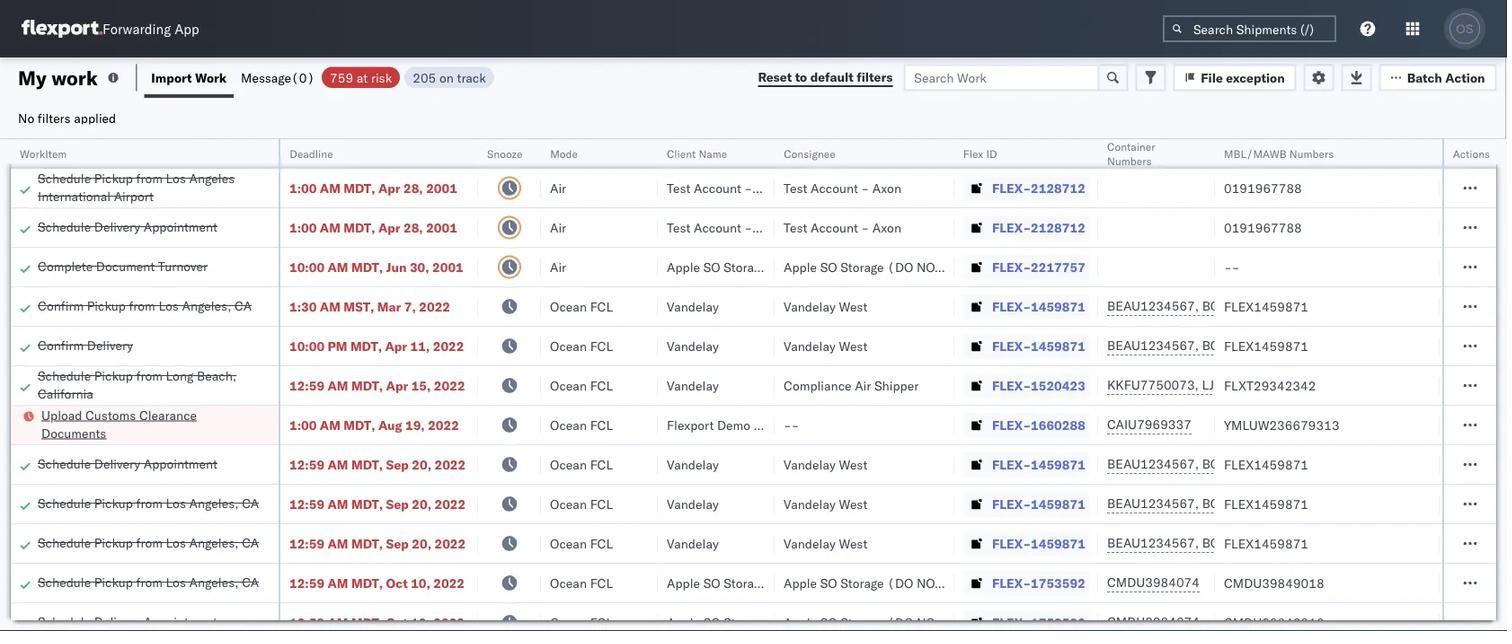 Task type: describe. For each thing, give the bounding box(es) containing it.
schedule delivery appointment button for 1:00 am mdt, apr 28, 2001
[[38, 218, 217, 238]]

4 ocean fcl from the top
[[550, 418, 613, 433]]

12:59 for second schedule pickup from los angeles, ca link from the bottom
[[289, 536, 325, 552]]

flex1459871 for 12:59 am mdt, sep 20, 2022 schedule delivery appointment link
[[1224, 457, 1309, 473]]

complete document turnover button
[[38, 258, 208, 277]]

mode
[[550, 147, 578, 160]]

lkju1111111,
[[1289, 378, 1377, 393]]

schedule delivery appointment button for 12:59 am mdt, oct 10, 2022
[[38, 613, 217, 632]]

schedule pickup from los angeles, ca for 3rd schedule pickup from los angeles, ca link from the bottom
[[38, 496, 259, 511]]

numbers for container numbers
[[1107, 154, 1152, 168]]

flex id button
[[955, 143, 1080, 161]]

4 fcl from the top
[[590, 418, 613, 433]]

from for second schedule pickup from los angeles, ca link from the bottom
[[136, 535, 163, 551]]

2022 for second schedule pickup from los angeles, ca link from the bottom
[[435, 536, 466, 552]]

workitem
[[20, 147, 67, 160]]

beau1234567, for confirm delivery link
[[1107, 338, 1199, 354]]

10:00 am mdt, jun 30, 2001
[[289, 259, 464, 275]]

ocean for 12:59 am mdt, sep 20, 2022 schedule delivery appointment link
[[550, 457, 587, 473]]

3 tcnu1234565 from the top
[[1297, 457, 1386, 472]]

tcnu1234565 for 3rd schedule pickup from los angeles, ca link from the bottom
[[1297, 496, 1386, 512]]

at
[[357, 70, 368, 85]]

vandelay west for 3rd schedule pickup from los angeles, ca link from the bottom
[[784, 497, 868, 512]]

ocean for second schedule pickup from los angeles, ca link from the bottom
[[550, 536, 587, 552]]

confirm pickup from los angeles, ca
[[38, 298, 252, 314]]

flex- for second schedule pickup from los angeles, ca link from the bottom
[[992, 536, 1031, 552]]

my work
[[18, 65, 98, 90]]

Search Work text field
[[904, 64, 1100, 91]]

jun
[[386, 259, 407, 275]]

20, for 3rd schedule pickup from los angeles, ca link from the bottom
[[412, 497, 431, 512]]

flex-1660288
[[992, 418, 1086, 433]]

workitem button
[[11, 143, 261, 161]]

1 schedule pickup from los angeles, ca button from the top
[[38, 495, 259, 515]]

fcl for confirm delivery link
[[590, 338, 613, 354]]

complete
[[38, 258, 93, 274]]

work
[[195, 70, 227, 85]]

7,
[[404, 299, 416, 315]]

vandelay west for confirm delivery link
[[784, 338, 868, 354]]

schedule pickup from los angeles, ca for second schedule pickup from los angeles, ca link from the bottom
[[38, 535, 259, 551]]

os
[[1456, 22, 1474, 36]]

resize handle column header for mbl/mawb numbers
[[1418, 139, 1440, 632]]

air for schedule pickup from los angeles international airport
[[550, 180, 566, 196]]

angeles, for second schedule pickup from los angeles, ca link from the bottom
[[189, 535, 239, 551]]

beach,
[[197, 368, 237, 384]]

container numbers button
[[1098, 136, 1197, 168]]

1 vertical spatial --
[[784, 418, 799, 433]]

angeles, for 3rd schedule pickup from los angeles, ca link from the bottom
[[189, 496, 239, 511]]

10, for schedule delivery appointment
[[411, 615, 430, 631]]

from for the schedule pickup from long beach, california link
[[136, 368, 163, 384]]

shipper
[[875, 378, 919, 394]]

delivery for 1:00 am mdt, apr 28, 2001
[[94, 219, 140, 235]]

flex-2217757
[[992, 259, 1086, 275]]

west for second schedule pickup from los angeles, ca link from the bottom
[[839, 536, 868, 552]]

mode button
[[541, 143, 640, 161]]

pickup for the schedule pickup from long beach, california link
[[94, 368, 133, 384]]

1 vertical spatial filters
[[38, 110, 71, 126]]

app
[[175, 20, 199, 37]]

1520423
[[1031, 378, 1086, 394]]

oct for schedule pickup from los angeles, ca
[[386, 576, 408, 591]]

3 1459871 from the top
[[1031, 457, 1086, 473]]

28, for schedule delivery appointment
[[404, 220, 423, 235]]

batch
[[1407, 70, 1443, 85]]

bozo1234565, for confirm delivery link
[[1202, 338, 1294, 354]]

kkfu7750073, ljiu1111116, lkju1111111, segu4454778
[[1107, 378, 1468, 393]]

11,
[[410, 338, 430, 354]]

container numbers
[[1107, 140, 1155, 168]]

2217757
[[1031, 259, 1086, 275]]

delivery for 12:59 am mdt, sep 20, 2022
[[94, 456, 140, 472]]

beau1234567, bozo1234565, tcnu1234565 for 12:59 am mdt, sep 20, 2022 schedule delivery appointment link
[[1107, 457, 1386, 472]]

flex- for the schedule pickup from long beach, california link
[[992, 378, 1031, 394]]

2 schedule pickup from los angeles, ca button from the top
[[38, 534, 259, 554]]

risk
[[371, 70, 392, 85]]

action
[[1446, 70, 1485, 85]]

pickup for confirm pickup from los angeles, ca link
[[87, 298, 126, 314]]

flexport demo consignee
[[667, 418, 814, 433]]

flex id
[[964, 147, 997, 160]]

bozo1234565, for 3rd schedule pickup from los angeles, ca link from the bottom
[[1202, 496, 1294, 512]]

client name
[[667, 147, 727, 160]]

flex-1459871 for 12:59 am mdt, sep 20, 2022 schedule delivery appointment link
[[992, 457, 1086, 473]]

vandelay west for 12:59 am mdt, sep 20, 2022 schedule delivery appointment link
[[784, 457, 868, 473]]

1 vertical spatial consignee
[[754, 418, 814, 433]]

container
[[1107, 140, 1155, 153]]

reset
[[758, 69, 792, 85]]

0191967788 for schedule delivery appointment
[[1224, 220, 1302, 235]]

forwarding
[[102, 20, 171, 37]]

2001 for complete document turnover
[[432, 259, 464, 275]]

yao
[[1449, 180, 1469, 196]]

mst,
[[344, 299, 374, 315]]

flex- for complete document turnover link
[[992, 259, 1031, 275]]

confirm for confirm delivery
[[38, 338, 84, 353]]

batch action
[[1407, 70, 1485, 85]]

flex-1459871 for 3rd schedule pickup from los angeles, ca link from the bottom
[[992, 497, 1086, 512]]

actions
[[1453, 147, 1491, 160]]

4 schedule from the top
[[38, 456, 91, 472]]

from for 1st schedule pickup from los angeles, ca link from the bottom of the page
[[136, 575, 163, 591]]

3 resize handle column header from the left
[[520, 139, 541, 632]]

schedule pickup from los angeles international airport button
[[38, 169, 270, 207]]

pickup for 1st schedule pickup from los angeles, ca link from the bottom of the page
[[94, 575, 133, 591]]

import
[[151, 70, 192, 85]]

ocean for schedule delivery appointment link associated with 12:59 am mdt, oct 10, 2022
[[550, 615, 587, 631]]

4 ocean from the top
[[550, 418, 587, 433]]

fcl for 12:59 am mdt, sep 20, 2022 schedule delivery appointment link
[[590, 457, 613, 473]]

client name button
[[658, 143, 757, 161]]

12:59 for 1st schedule pickup from los angeles, ca link from the bottom of the page
[[289, 576, 325, 591]]

bozo1234565, for 12:59 am mdt, sep 20, 2022 schedule delivery appointment link
[[1202, 457, 1294, 472]]

forwarding app
[[102, 20, 199, 37]]

turnover
[[158, 258, 208, 274]]

resize handle column header for deadline
[[457, 139, 478, 632]]

12:59 am mdt, oct 10, 2022 for schedule pickup from los angeles, ca
[[289, 576, 465, 591]]

california
[[38, 386, 93, 402]]

2022 for confirm pickup from los angeles, ca link
[[419, 299, 450, 315]]

flex-1459871 for confirm pickup from los angeles, ca link
[[992, 299, 1086, 315]]

demo
[[717, 418, 751, 433]]

1:00 am mdt, apr 28, 2001 for schedule delivery appointment
[[289, 220, 457, 235]]

8 schedule from the top
[[38, 614, 91, 630]]

mbl/mawb
[[1224, 147, 1287, 160]]

confirm delivery
[[38, 338, 133, 353]]

am for 3rd schedule pickup from los angeles, ca link from the bottom
[[328, 497, 348, 512]]

flex- for confirm pickup from los angeles, ca link
[[992, 299, 1031, 315]]

west for 12:59 am mdt, sep 20, 2022 schedule delivery appointment link
[[839, 457, 868, 473]]

flex-2128712 for schedule pickup from los angeles international airport
[[992, 180, 1086, 196]]

flex-1753592 for schedule pickup from los angeles, ca
[[992, 576, 1086, 591]]

sep for 3rd schedule pickup from los angeles, ca link from the bottom
[[386, 497, 409, 512]]

1:30 am mst, mar 7, 2022
[[289, 299, 450, 315]]

2128712 for schedule delivery appointment
[[1031, 220, 1086, 235]]

1 schedule pickup from los angeles, ca link from the top
[[38, 495, 259, 513]]

appointment for 12:59 am mdt, oct 10, 2022
[[144, 614, 217, 630]]

kkfu7750073,
[[1107, 378, 1199, 393]]

resize handle column header for flex id
[[1077, 139, 1098, 632]]

12:59 am mdt, sep 20, 2022 for 3rd schedule pickup from los angeles, ca link from the bottom
[[289, 497, 466, 512]]

os button
[[1444, 8, 1486, 49]]

deadline
[[289, 147, 333, 160]]

vandelay west for confirm pickup from los angeles, ca link
[[784, 299, 868, 315]]

ocean for the schedule pickup from long beach, california link
[[550, 378, 587, 394]]

upload customs clearance documents button
[[41, 407, 255, 444]]

1459871 for confirm delivery link
[[1031, 338, 1086, 354]]

flex- for confirm delivery link
[[992, 338, 1031, 354]]

3 schedule pickup from los angeles, ca button from the top
[[38, 574, 259, 594]]

liu
[[1473, 180, 1490, 196]]

am for schedule delivery appointment link associated with 1:00 am mdt, apr 28, 2001
[[320, 220, 341, 235]]

ocean fcl for 12:59 am mdt, sep 20, 2022 schedule delivery appointment link
[[550, 457, 613, 473]]

fcl for 3rd schedule pickup from los angeles, ca link from the bottom
[[590, 497, 613, 512]]

am for schedule pickup from los angeles international airport link
[[320, 180, 341, 196]]

customs
[[85, 408, 136, 423]]

resize handle column header for container numbers
[[1194, 139, 1215, 632]]

file
[[1201, 70, 1223, 85]]

consignee button
[[775, 143, 937, 161]]

work
[[51, 65, 98, 90]]

ocean fcl for confirm delivery link
[[550, 338, 613, 354]]

forwarding app link
[[22, 20, 199, 38]]

3 schedule pickup from los angeles, ca link from the top
[[38, 574, 259, 592]]

10:00 for 10:00 am mdt, jun 30, 2001
[[289, 259, 325, 275]]

2 schedule from the top
[[38, 219, 91, 235]]

ljiu1111116,
[[1202, 378, 1286, 393]]

1459871 for second schedule pickup from los angeles, ca link from the bottom
[[1031, 536, 1086, 552]]

pm
[[328, 338, 347, 354]]

schedule pickup from los angeles international airport
[[38, 170, 235, 204]]

apr for schedule delivery appointment
[[378, 220, 400, 235]]

long
[[166, 368, 194, 384]]

759
[[330, 70, 353, 85]]

apr for schedule pickup from long beach, california
[[386, 378, 408, 394]]

beau1234567, for 12:59 am mdt, sep 20, 2022 schedule delivery appointment link
[[1107, 457, 1199, 472]]

aug
[[378, 418, 402, 433]]

complete document turnover link
[[38, 258, 208, 275]]

my
[[18, 65, 47, 90]]

mar
[[377, 299, 401, 315]]

10 resize handle column header from the left
[[1475, 139, 1497, 632]]

international
[[38, 188, 111, 204]]

apr for schedule pickup from los angeles international airport
[[378, 180, 400, 196]]

angeles, for confirm pickup from los angeles, ca link
[[182, 298, 231, 314]]

cmdu39849018 for schedule pickup from los angeles, ca
[[1224, 576, 1325, 591]]

document
[[96, 258, 155, 274]]

759 at risk
[[330, 70, 392, 85]]

los for schedule pickup from los angeles international airport button
[[166, 170, 186, 186]]



Task type: vqa. For each thing, say whether or not it's contained in the screenshot.
the topmost (7501)
no



Task type: locate. For each thing, give the bounding box(es) containing it.
0 vertical spatial 10:00
[[289, 259, 325, 275]]

tcnu1234565 for confirm pickup from los angeles, ca link
[[1297, 298, 1386, 314]]

2 12:59 from the top
[[289, 457, 325, 473]]

0 vertical spatial cmdu39849018
[[1224, 576, 1325, 591]]

pickup inside the schedule pickup from los angeles international airport
[[94, 170, 133, 186]]

schedule pickup from los angeles, ca link
[[38, 495, 259, 513], [38, 534, 259, 552], [38, 574, 259, 592]]

2022 for confirm delivery link
[[433, 338, 464, 354]]

2001 down deadline button
[[426, 180, 457, 196]]

0 vertical spatial 1:00
[[289, 180, 317, 196]]

snooze
[[487, 147, 523, 160]]

7 ocean fcl from the top
[[550, 536, 613, 552]]

0 vertical spatial appointment
[[144, 219, 217, 235]]

2 vertical spatial appointment
[[144, 614, 217, 630]]

3 schedule from the top
[[38, 368, 91, 384]]

1:00 am mdt, apr 28, 2001 up 10:00 am mdt, jun 30, 2001
[[289, 220, 457, 235]]

5 fcl from the top
[[590, 457, 613, 473]]

no
[[18, 110, 34, 126]]

not
[[800, 259, 825, 275], [917, 259, 942, 275], [800, 576, 825, 591], [917, 576, 942, 591], [800, 615, 825, 631], [917, 615, 942, 631]]

ocean for 3rd schedule pickup from los angeles, ca link from the bottom
[[550, 497, 587, 512]]

confirm down complete
[[38, 298, 84, 314]]

no filters applied
[[18, 110, 116, 126]]

ocean for 1st schedule pickup from los angeles, ca link from the bottom of the page
[[550, 576, 587, 591]]

2 12:59 am mdt, oct 10, 2022 from the top
[[289, 615, 465, 631]]

2 vandelay west from the top
[[784, 338, 868, 354]]

1 horizontal spatial --
[[1224, 259, 1240, 275]]

3 12:59 am mdt, sep 20, 2022 from the top
[[289, 536, 466, 552]]

flex- for 12:59 am mdt, sep 20, 2022 schedule delivery appointment link
[[992, 457, 1031, 473]]

los for first schedule pickup from los angeles, ca button from the top
[[166, 496, 186, 511]]

fcl
[[590, 299, 613, 315], [590, 338, 613, 354], [590, 378, 613, 394], [590, 418, 613, 433], [590, 457, 613, 473], [590, 497, 613, 512], [590, 536, 613, 552], [590, 576, 613, 591], [590, 615, 613, 631]]

1 28, from the top
[[404, 180, 423, 196]]

12:59 am mdt, sep 20, 2022
[[289, 457, 466, 473], [289, 497, 466, 512], [289, 536, 466, 552]]

1 vertical spatial 2001
[[426, 220, 457, 235]]

2 vertical spatial 12:59 am mdt, sep 20, 2022
[[289, 536, 466, 552]]

tcnu1234565 for second schedule pickup from los angeles, ca link from the bottom
[[1297, 536, 1386, 551]]

2 bozo1234565, from the top
[[1202, 338, 1294, 354]]

2 1753592 from the top
[[1031, 615, 1086, 631]]

9 flex- from the top
[[992, 497, 1031, 512]]

12 flex- from the top
[[992, 615, 1031, 631]]

schedule pickup from long beach, california link
[[38, 367, 270, 403]]

2128712 up 2217757
[[1031, 220, 1086, 235]]

1 vertical spatial schedule pickup from los angeles, ca button
[[38, 534, 259, 554]]

2022 for the schedule pickup from long beach, california link
[[434, 378, 465, 394]]

1 10:00 from the top
[[289, 259, 325, 275]]

5 1459871 from the top
[[1031, 536, 1086, 552]]

1753592 for schedule pickup from los angeles, ca
[[1031, 576, 1086, 591]]

vandelay west for second schedule pickup from los angeles, ca link from the bottom
[[784, 536, 868, 552]]

2022 for schedule delivery appointment link associated with 12:59 am mdt, oct 10, 2022
[[433, 615, 465, 631]]

message (0)
[[241, 70, 315, 85]]

confirm inside button
[[38, 338, 84, 353]]

2 west from the top
[[839, 338, 868, 354]]

2 oct from the top
[[386, 615, 408, 631]]

id
[[987, 147, 997, 160]]

am for schedule delivery appointment link associated with 12:59 am mdt, oct 10, 2022
[[328, 615, 348, 631]]

2 vertical spatial 2001
[[432, 259, 464, 275]]

1 schedule pickup from los angeles, ca from the top
[[38, 496, 259, 511]]

test
[[667, 180, 691, 196], [784, 180, 808, 196], [667, 220, 691, 235], [784, 220, 808, 235]]

1 vertical spatial 1:00
[[289, 220, 317, 235]]

batch action button
[[1379, 64, 1497, 91]]

2 confirm from the top
[[38, 338, 84, 353]]

0 vertical spatial consignee
[[784, 147, 836, 160]]

2 vertical spatial 1:00
[[289, 418, 317, 433]]

numbers for mbl/mawb numbers
[[1290, 147, 1334, 160]]

caiu7969337
[[1107, 417, 1192, 433]]

9 resize handle column header from the left
[[1418, 139, 1440, 632]]

2022 for 1st schedule pickup from los angeles, ca link from the bottom of the page
[[433, 576, 465, 591]]

west for confirm pickup from los angeles, ca link
[[839, 299, 868, 315]]

import work button
[[144, 58, 234, 98]]

9 ocean from the top
[[550, 615, 587, 631]]

beau1234567, for 3rd schedule pickup from los angeles, ca link from the bottom
[[1107, 496, 1199, 512]]

2 vertical spatial sep
[[386, 536, 409, 552]]

1753592 for schedule delivery appointment
[[1031, 615, 1086, 631]]

apr left 15,
[[386, 378, 408, 394]]

beau1234567, bozo1234565, tcnu1234565 for confirm pickup from los angeles, ca link
[[1107, 298, 1386, 314]]

1 vertical spatial cmdu39849018
[[1224, 615, 1325, 631]]

2 cmdu39849018 from the top
[[1224, 615, 1325, 631]]

2 vertical spatial schedule delivery appointment
[[38, 614, 217, 630]]

filters inside button
[[857, 69, 893, 85]]

3 vandelay west from the top
[[784, 457, 868, 473]]

operator
[[1449, 147, 1492, 160]]

2 0191967788 from the top
[[1224, 220, 1302, 235]]

1 vertical spatial schedule delivery appointment button
[[38, 455, 217, 475]]

confirm inside button
[[38, 298, 84, 314]]

1 vertical spatial 2128712
[[1031, 220, 1086, 235]]

3 ocean from the top
[[550, 378, 587, 394]]

20,
[[412, 457, 431, 473], [412, 497, 431, 512], [412, 536, 431, 552]]

schedule pickup from los angeles, ca button
[[38, 495, 259, 515], [38, 534, 259, 554], [38, 574, 259, 594]]

5 schedule from the top
[[38, 496, 91, 511]]

0 vertical spatial 28,
[[404, 180, 423, 196]]

10:00 left pm
[[289, 338, 325, 354]]

1 flex- from the top
[[992, 180, 1031, 196]]

pickup inside confirm pickup from los angeles, ca link
[[87, 298, 126, 314]]

(do
[[771, 259, 797, 275], [887, 259, 913, 275], [771, 576, 797, 591], [887, 576, 913, 591], [771, 615, 797, 631], [887, 615, 913, 631]]

1 vertical spatial 12:59 am mdt, oct 10, 2022
[[289, 615, 465, 631]]

fcl for schedule delivery appointment link associated with 12:59 am mdt, oct 10, 2022
[[590, 615, 613, 631]]

appointment for 1:00 am mdt, apr 28, 2001
[[144, 219, 217, 235]]

am for the schedule pickup from long beach, california link
[[328, 378, 348, 394]]

1 1753592 from the top
[[1031, 576, 1086, 591]]

3 12:59 from the top
[[289, 497, 325, 512]]

12:59 for 12:59 am mdt, sep 20, 2022 schedule delivery appointment link
[[289, 457, 325, 473]]

2 vertical spatial schedule pickup from los angeles, ca button
[[38, 574, 259, 594]]

1 vertical spatial schedule delivery appointment link
[[38, 455, 217, 473]]

beau1234567, bozo1234565, tcnu1234565
[[1107, 298, 1386, 314], [1107, 338, 1386, 354], [1107, 457, 1386, 472], [1107, 496, 1386, 512], [1107, 536, 1386, 551]]

from inside schedule pickup from long beach, california
[[136, 368, 163, 384]]

0191967788
[[1224, 180, 1302, 196], [1224, 220, 1302, 235]]

30,
[[410, 259, 429, 275]]

0 vertical spatial sep
[[386, 457, 409, 473]]

0 vertical spatial schedule pickup from los angeles, ca
[[38, 496, 259, 511]]

fcl for 1st schedule pickup from los angeles, ca link from the bottom of the page
[[590, 576, 613, 591]]

storage
[[724, 259, 767, 275], [841, 259, 884, 275], [724, 576, 767, 591], [841, 576, 884, 591], [724, 615, 767, 631], [841, 615, 884, 631]]

tcnu1234565 for confirm delivery link
[[1297, 338, 1386, 354]]

0 vertical spatial schedule delivery appointment link
[[38, 218, 217, 236]]

flexport. image
[[22, 20, 102, 38]]

5 west from the top
[[839, 536, 868, 552]]

exception
[[1226, 70, 1285, 85]]

1753592
[[1031, 576, 1086, 591], [1031, 615, 1086, 631]]

1 confirm from the top
[[38, 298, 84, 314]]

flex- for schedule delivery appointment link associated with 12:59 am mdt, oct 10, 2022
[[992, 615, 1031, 631]]

from for 3rd schedule pickup from los angeles, ca link from the bottom
[[136, 496, 163, 511]]

compliance  air shipper
[[784, 378, 919, 394]]

2128712 down 'flex id' button
[[1031, 180, 1086, 196]]

1 vertical spatial 12:59 am mdt, sep 20, 2022
[[289, 497, 466, 512]]

filters
[[857, 69, 893, 85], [38, 110, 71, 126]]

mbl/mawb numbers
[[1224, 147, 1334, 160]]

12:59
[[289, 378, 325, 394], [289, 457, 325, 473], [289, 497, 325, 512], [289, 536, 325, 552], [289, 576, 325, 591], [289, 615, 325, 631]]

flxt29342342
[[1224, 378, 1316, 394]]

reset to default filters
[[758, 69, 893, 85]]

1 1:00 from the top
[[289, 180, 317, 196]]

3 bozo1234565, from the top
[[1202, 457, 1294, 472]]

0 vertical spatial 12:59 am mdt, oct 10, 2022
[[289, 576, 465, 591]]

flex-2128712 up flex-2217757
[[992, 220, 1086, 235]]

am for complete document turnover link
[[328, 259, 348, 275]]

1 vertical spatial oct
[[386, 615, 408, 631]]

3 west from the top
[[839, 457, 868, 473]]

angeles
[[189, 170, 235, 186]]

air for complete document turnover
[[550, 259, 566, 275]]

1 appointment from the top
[[144, 219, 217, 235]]

2001 up 30,
[[426, 220, 457, 235]]

complete document turnover
[[38, 258, 208, 274]]

7 resize handle column header from the left
[[1077, 139, 1098, 632]]

flex- for schedule pickup from los angeles international airport link
[[992, 180, 1031, 196]]

air
[[550, 180, 566, 196], [550, 220, 566, 235], [550, 259, 566, 275], [855, 378, 871, 394]]

flex-1459871 button
[[964, 294, 1089, 320], [964, 294, 1089, 320], [964, 334, 1089, 359], [964, 334, 1089, 359], [964, 453, 1089, 478], [964, 453, 1089, 478], [964, 492, 1089, 517], [964, 492, 1089, 517], [964, 532, 1089, 557], [964, 532, 1089, 557]]

8 fcl from the top
[[590, 576, 613, 591]]

1 horizontal spatial filters
[[857, 69, 893, 85]]

0 vertical spatial 1:00 am mdt, apr 28, 2001
[[289, 180, 457, 196]]

resize handle column header
[[257, 139, 279, 632], [457, 139, 478, 632], [520, 139, 541, 632], [636, 139, 658, 632], [753, 139, 775, 632], [933, 139, 955, 632], [1077, 139, 1098, 632], [1194, 139, 1215, 632], [1418, 139, 1440, 632], [1475, 139, 1497, 632]]

0 vertical spatial 0191967788
[[1224, 180, 1302, 196]]

import work
[[151, 70, 227, 85]]

consignee right demo
[[754, 418, 814, 433]]

apple so storage (do not use)
[[667, 259, 860, 275], [784, 259, 977, 275], [667, 576, 860, 591], [784, 576, 977, 591], [667, 615, 860, 631], [784, 615, 977, 631]]

0 vertical spatial schedule pickup from los angeles, ca button
[[38, 495, 259, 515]]

1 vertical spatial schedule pickup from los angeles, ca
[[38, 535, 259, 551]]

ca for 3rd schedule pickup from los angeles, ca link from the bottom
[[242, 496, 259, 511]]

1 oct from the top
[[386, 576, 408, 591]]

2 flex-1459871 from the top
[[992, 338, 1086, 354]]

2 sep from the top
[[386, 497, 409, 512]]

1 vertical spatial schedule pickup from los angeles, ca link
[[38, 534, 259, 552]]

bozo1234565, for second schedule pickup from los angeles, ca link from the bottom
[[1202, 536, 1294, 551]]

0 horizontal spatial --
[[784, 418, 799, 433]]

ocean
[[550, 299, 587, 315], [550, 338, 587, 354], [550, 378, 587, 394], [550, 418, 587, 433], [550, 457, 587, 473], [550, 497, 587, 512], [550, 536, 587, 552], [550, 576, 587, 591], [550, 615, 587, 631]]

flex1459871 for 3rd schedule pickup from los angeles, ca link from the bottom
[[1224, 497, 1309, 512]]

segu4454778
[[1380, 378, 1468, 393]]

account
[[694, 180, 741, 196], [811, 180, 858, 196], [694, 220, 741, 235], [811, 220, 858, 235]]

sep
[[386, 457, 409, 473], [386, 497, 409, 512], [386, 536, 409, 552]]

2 flex-1753592 from the top
[[992, 615, 1086, 631]]

11 flex- from the top
[[992, 576, 1031, 591]]

1 12:59 am mdt, oct 10, 2022 from the top
[[289, 576, 465, 591]]

1:00 am mdt, apr 28, 2001 down deadline button
[[289, 180, 457, 196]]

7 flex- from the top
[[992, 418, 1031, 433]]

oct
[[386, 576, 408, 591], [386, 615, 408, 631]]

5 ocean from the top
[[550, 457, 587, 473]]

0 vertical spatial 2128712
[[1031, 180, 1086, 196]]

9 fcl from the top
[[590, 615, 613, 631]]

message
[[241, 70, 291, 85]]

numbers inside button
[[1290, 147, 1334, 160]]

0 vertical spatial flex-2128712
[[992, 180, 1086, 196]]

0 vertical spatial 2001
[[426, 180, 457, 196]]

1 vertical spatial 10,
[[411, 615, 430, 631]]

am
[[320, 180, 341, 196], [320, 220, 341, 235], [328, 259, 348, 275], [320, 299, 341, 315], [328, 378, 348, 394], [320, 418, 341, 433], [328, 457, 348, 473], [328, 497, 348, 512], [328, 536, 348, 552], [328, 576, 348, 591], [328, 615, 348, 631]]

am for 1st schedule pickup from los angeles, ca link from the bottom of the page
[[328, 576, 348, 591]]

flex1459871 for confirm delivery link
[[1224, 338, 1309, 354]]

2 cmdu3984074 from the top
[[1107, 615, 1200, 631]]

ca for 1st schedule pickup from los angeles, ca link from the bottom of the page
[[242, 575, 259, 591]]

2001 for schedule pickup from los angeles international airport
[[426, 180, 457, 196]]

0 vertical spatial schedule pickup from los angeles, ca link
[[38, 495, 259, 513]]

2 flex-2128712 from the top
[[992, 220, 1086, 235]]

beau1234567,
[[1107, 298, 1199, 314], [1107, 338, 1199, 354], [1107, 457, 1199, 472], [1107, 496, 1199, 512], [1107, 536, 1199, 551]]

2 12:59 am mdt, sep 20, 2022 from the top
[[289, 497, 466, 512]]

from for confirm pickup from los angeles, ca link
[[129, 298, 155, 314]]

10:00 pm mdt, apr 11, 2022
[[289, 338, 464, 354]]

oct for schedule delivery appointment
[[386, 615, 408, 631]]

1:00 for schedule delivery appointment
[[289, 220, 317, 235]]

0 horizontal spatial numbers
[[1107, 154, 1152, 168]]

angeles, inside confirm pickup from los angeles, ca link
[[182, 298, 231, 314]]

0 vertical spatial filters
[[857, 69, 893, 85]]

delivery for 10:00 pm mdt, apr 11, 2022
[[87, 338, 133, 353]]

8 resize handle column header from the left
[[1194, 139, 1215, 632]]

schedule delivery appointment
[[38, 219, 217, 235], [38, 456, 217, 472], [38, 614, 217, 630]]

flex1459871 for confirm pickup from los angeles, ca link
[[1224, 299, 1309, 315]]

numbers inside container numbers
[[1107, 154, 1152, 168]]

resize handle column header for workitem
[[257, 139, 279, 632]]

apr up the jun
[[378, 220, 400, 235]]

ca for second schedule pickup from los angeles, ca link from the bottom
[[242, 535, 259, 551]]

9 ocean fcl from the top
[[550, 615, 613, 631]]

1 vertical spatial 10:00
[[289, 338, 325, 354]]

client
[[667, 147, 696, 160]]

schedule delivery appointment link for 1:00 am mdt, apr 28, 2001
[[38, 218, 217, 236]]

2 tcnu1234565 from the top
[[1297, 338, 1386, 354]]

resize handle column header for mode
[[636, 139, 658, 632]]

1 vertical spatial flex-1753592
[[992, 615, 1086, 631]]

3 1:00 from the top
[[289, 418, 317, 433]]

19,
[[405, 418, 425, 433]]

0 vertical spatial confirm
[[38, 298, 84, 314]]

3 flex1459871 from the top
[[1224, 457, 1309, 473]]

flex-1520423
[[992, 378, 1086, 394]]

flex
[[964, 147, 984, 160]]

west
[[839, 299, 868, 315], [839, 338, 868, 354], [839, 457, 868, 473], [839, 497, 868, 512], [839, 536, 868, 552]]

reset to default filters button
[[747, 64, 904, 91]]

1 vertical spatial sep
[[386, 497, 409, 512]]

Search Shipments (/) text field
[[1163, 15, 1337, 42]]

12:59 am mdt, apr 15, 2022
[[289, 378, 465, 394]]

2 schedule delivery appointment from the top
[[38, 456, 217, 472]]

schedule pickup from long beach, california button
[[38, 367, 270, 405]]

1 schedule delivery appointment button from the top
[[38, 218, 217, 238]]

mbl/mawb numbers button
[[1215, 143, 1422, 161]]

2 ocean fcl from the top
[[550, 338, 613, 354]]

0 vertical spatial oct
[[386, 576, 408, 591]]

beau1234567, for second schedule pickup from los angeles, ca link from the bottom
[[1107, 536, 1199, 551]]

0 vertical spatial 12:59 am mdt, sep 20, 2022
[[289, 457, 466, 473]]

delivery inside button
[[87, 338, 133, 353]]

2022
[[419, 299, 450, 315], [433, 338, 464, 354], [434, 378, 465, 394], [428, 418, 459, 433], [435, 457, 466, 473], [435, 497, 466, 512], [435, 536, 466, 552], [433, 576, 465, 591], [433, 615, 465, 631]]

2 ocean from the top
[[550, 338, 587, 354]]

3 sep from the top
[[386, 536, 409, 552]]

5 beau1234567, bozo1234565, tcnu1234565 from the top
[[1107, 536, 1386, 551]]

1 vandelay west from the top
[[784, 299, 868, 315]]

cmdu3984074 for schedule delivery appointment
[[1107, 615, 1200, 631]]

0 vertical spatial 20,
[[412, 457, 431, 473]]

ocean for confirm delivery link
[[550, 338, 587, 354]]

compliance
[[784, 378, 852, 394]]

numbers down container
[[1107, 154, 1152, 168]]

los for confirm pickup from los angeles, ca button
[[159, 298, 179, 314]]

filters right the no on the top left of page
[[38, 110, 71, 126]]

10:00 up the 1:30
[[289, 259, 325, 275]]

deadline button
[[280, 143, 460, 161]]

0 vertical spatial 10,
[[411, 576, 430, 591]]

4 bozo1234565, from the top
[[1202, 496, 1294, 512]]

6 12:59 from the top
[[289, 615, 325, 631]]

28, up 30,
[[404, 220, 423, 235]]

filters right default
[[857, 69, 893, 85]]

6 flex- from the top
[[992, 378, 1031, 394]]

los inside the schedule pickup from los angeles international airport
[[166, 170, 186, 186]]

2 vertical spatial schedule delivery appointment button
[[38, 613, 217, 632]]

consignee down to
[[784, 147, 836, 160]]

3 schedule pickup from los angeles, ca from the top
[[38, 575, 259, 591]]

beau1234567, bozo1234565, tcnu1234565 for confirm delivery link
[[1107, 338, 1386, 354]]

schedule delivery appointment button
[[38, 218, 217, 238], [38, 455, 217, 475], [38, 613, 217, 632]]

0 vertical spatial schedule delivery appointment
[[38, 219, 217, 235]]

5 ocean fcl from the top
[[550, 457, 613, 473]]

1 vertical spatial confirm
[[38, 338, 84, 353]]

flexport
[[667, 418, 714, 433]]

from inside the schedule pickup from los angeles international airport
[[136, 170, 163, 186]]

1 flex-2128712 from the top
[[992, 180, 1086, 196]]

4 flex- from the top
[[992, 299, 1031, 315]]

2 beau1234567, bozo1234565, tcnu1234565 from the top
[[1107, 338, 1386, 354]]

clearance
[[139, 408, 197, 423]]

mdt,
[[344, 180, 375, 196], [344, 220, 375, 235], [351, 259, 383, 275], [350, 338, 382, 354], [351, 378, 383, 394], [344, 418, 375, 433], [351, 457, 383, 473], [351, 497, 383, 512], [351, 536, 383, 552], [351, 576, 383, 591], [351, 615, 383, 631]]

0191967788 for schedule pickup from los angeles international airport
[[1224, 180, 1302, 196]]

3 fcl from the top
[[590, 378, 613, 394]]

28,
[[404, 180, 423, 196], [404, 220, 423, 235]]

1 vertical spatial 1:00 am mdt, apr 28, 2001
[[289, 220, 457, 235]]

3 flex- from the top
[[992, 259, 1031, 275]]

1 flex-1753592 from the top
[[992, 576, 1086, 591]]

0 vertical spatial --
[[1224, 259, 1240, 275]]

beau1234567, for confirm pickup from los angeles, ca link
[[1107, 298, 1199, 314]]

flex-2128712 down 'flex id' button
[[992, 180, 1086, 196]]

schedule inside schedule pickup from long beach, california
[[38, 368, 91, 384]]

1 vertical spatial flex-2128712
[[992, 220, 1086, 235]]

cmdu39849018 for schedule delivery appointment
[[1224, 615, 1325, 631]]

1660288
[[1031, 418, 1086, 433]]

1 tcnu1234565 from the top
[[1297, 298, 1386, 314]]

los for second schedule pickup from los angeles, ca button from the bottom of the page
[[166, 535, 186, 551]]

apr
[[378, 180, 400, 196], [378, 220, 400, 235], [385, 338, 407, 354], [386, 378, 408, 394]]

12:59 am mdt, oct 10, 2022
[[289, 576, 465, 591], [289, 615, 465, 631]]

1 1459871 from the top
[[1031, 299, 1086, 315]]

am for second schedule pickup from los angeles, ca link from the bottom
[[328, 536, 348, 552]]

flex-1753592 for schedule delivery appointment
[[992, 615, 1086, 631]]

consignee inside button
[[784, 147, 836, 160]]

1:00 for schedule pickup from los angeles international airport
[[289, 180, 317, 196]]

1 10, from the top
[[411, 576, 430, 591]]

0 vertical spatial schedule delivery appointment button
[[38, 218, 217, 238]]

28, down deadline button
[[404, 180, 423, 196]]

numbers
[[1290, 147, 1334, 160], [1107, 154, 1152, 168]]

ca for confirm pickup from los angeles, ca link
[[235, 298, 252, 314]]

confirm up california
[[38, 338, 84, 353]]

1 vertical spatial schedule delivery appointment
[[38, 456, 217, 472]]

0 horizontal spatial filters
[[38, 110, 71, 126]]

2001 for schedule delivery appointment
[[426, 220, 457, 235]]

2 vertical spatial 20,
[[412, 536, 431, 552]]

upload
[[41, 408, 82, 423]]

1 0191967788 from the top
[[1224, 180, 1302, 196]]

2 schedule pickup from los angeles, ca link from the top
[[38, 534, 259, 552]]

1 beau1234567, bozo1234565, tcnu1234565 from the top
[[1107, 298, 1386, 314]]

1:30
[[289, 299, 317, 315]]

1 vertical spatial 28,
[[404, 220, 423, 235]]

2 vertical spatial schedule delivery appointment link
[[38, 613, 217, 631]]

pickup for schedule pickup from los angeles international airport link
[[94, 170, 133, 186]]

fcl for the schedule pickup from long beach, california link
[[590, 378, 613, 394]]

vandelay
[[667, 299, 719, 315], [784, 299, 836, 315], [667, 338, 719, 354], [784, 338, 836, 354], [667, 378, 719, 394], [667, 457, 719, 473], [784, 457, 836, 473], [667, 497, 719, 512], [784, 497, 836, 512], [667, 536, 719, 552], [784, 536, 836, 552]]

1 12:59 from the top
[[289, 378, 325, 394]]

am for 12:59 am mdt, sep 20, 2022 schedule delivery appointment link
[[328, 457, 348, 473]]

1 12:59 am mdt, sep 20, 2022 from the top
[[289, 457, 466, 473]]

7 schedule from the top
[[38, 575, 91, 591]]

upload customs clearance documents
[[41, 408, 197, 441]]

1 vertical spatial appointment
[[144, 456, 217, 472]]

2 20, from the top
[[412, 497, 431, 512]]

1 horizontal spatial numbers
[[1290, 147, 1334, 160]]

3 beau1234567, from the top
[[1107, 457, 1199, 472]]

(0)
[[291, 70, 315, 85]]

4 1459871 from the top
[[1031, 497, 1086, 512]]

apr down deadline button
[[378, 180, 400, 196]]

5 flex1459871 from the top
[[1224, 536, 1309, 552]]

12:59 for schedule delivery appointment link associated with 12:59 am mdt, oct 10, 2022
[[289, 615, 325, 631]]

apr left 11,
[[385, 338, 407, 354]]

flex- for 1st schedule pickup from los angeles, ca link from the bottom of the page
[[992, 576, 1031, 591]]

2 vertical spatial schedule pickup from los angeles, ca link
[[38, 574, 259, 592]]

1 vertical spatial 0191967788
[[1224, 220, 1302, 235]]

bozo1234565, for confirm pickup from los angeles, ca link
[[1202, 298, 1294, 314]]

5 flex-1459871 from the top
[[992, 536, 1086, 552]]

1459871
[[1031, 299, 1086, 315], [1031, 338, 1086, 354], [1031, 457, 1086, 473], [1031, 497, 1086, 512], [1031, 536, 1086, 552]]

cmdu3984074
[[1107, 575, 1200, 591], [1107, 615, 1200, 631]]

1 schedule from the top
[[38, 170, 91, 186]]

1:00 am mdt, apr 28, 2001
[[289, 180, 457, 196], [289, 220, 457, 235]]

1 vertical spatial 1753592
[[1031, 615, 1086, 631]]

2 1459871 from the top
[[1031, 338, 1086, 354]]

2001 right 30,
[[432, 259, 464, 275]]

confirm pickup from los angeles, ca link
[[38, 297, 252, 315]]

schedule inside the schedule pickup from los angeles international airport
[[38, 170, 91, 186]]

file exception button
[[1173, 64, 1297, 91], [1173, 64, 1297, 91]]

ocean fcl for second schedule pickup from los angeles, ca link from the bottom
[[550, 536, 613, 552]]

ca inside button
[[235, 298, 252, 314]]

4 flex1459871 from the top
[[1224, 497, 1309, 512]]

6 schedule from the top
[[38, 535, 91, 551]]

0 vertical spatial cmdu3984074
[[1107, 575, 1200, 591]]

0 vertical spatial 1753592
[[1031, 576, 1086, 591]]

4 resize handle column header from the left
[[636, 139, 658, 632]]

1 vertical spatial 20,
[[412, 497, 431, 512]]

6 ocean fcl from the top
[[550, 497, 613, 512]]

pickup inside schedule pickup from long beach, california
[[94, 368, 133, 384]]

schedule delivery appointment for 1:00 am mdt, apr 28, 2001
[[38, 219, 217, 235]]

0 vertical spatial flex-1753592
[[992, 576, 1086, 591]]

3 schedule delivery appointment link from the top
[[38, 613, 217, 631]]

to
[[795, 69, 807, 85]]

2 10, from the top
[[411, 615, 430, 631]]

1 vertical spatial cmdu3984074
[[1107, 615, 1200, 631]]

numbers right 'mbl/mawb'
[[1290, 147, 1334, 160]]

2 vertical spatial schedule pickup from los angeles, ca
[[38, 575, 259, 591]]

1 ocean from the top
[[550, 299, 587, 315]]

7 fcl from the top
[[590, 536, 613, 552]]

20, for 12:59 am mdt, sep 20, 2022 schedule delivery appointment link
[[412, 457, 431, 473]]

from for schedule pickup from los angeles international airport link
[[136, 170, 163, 186]]



